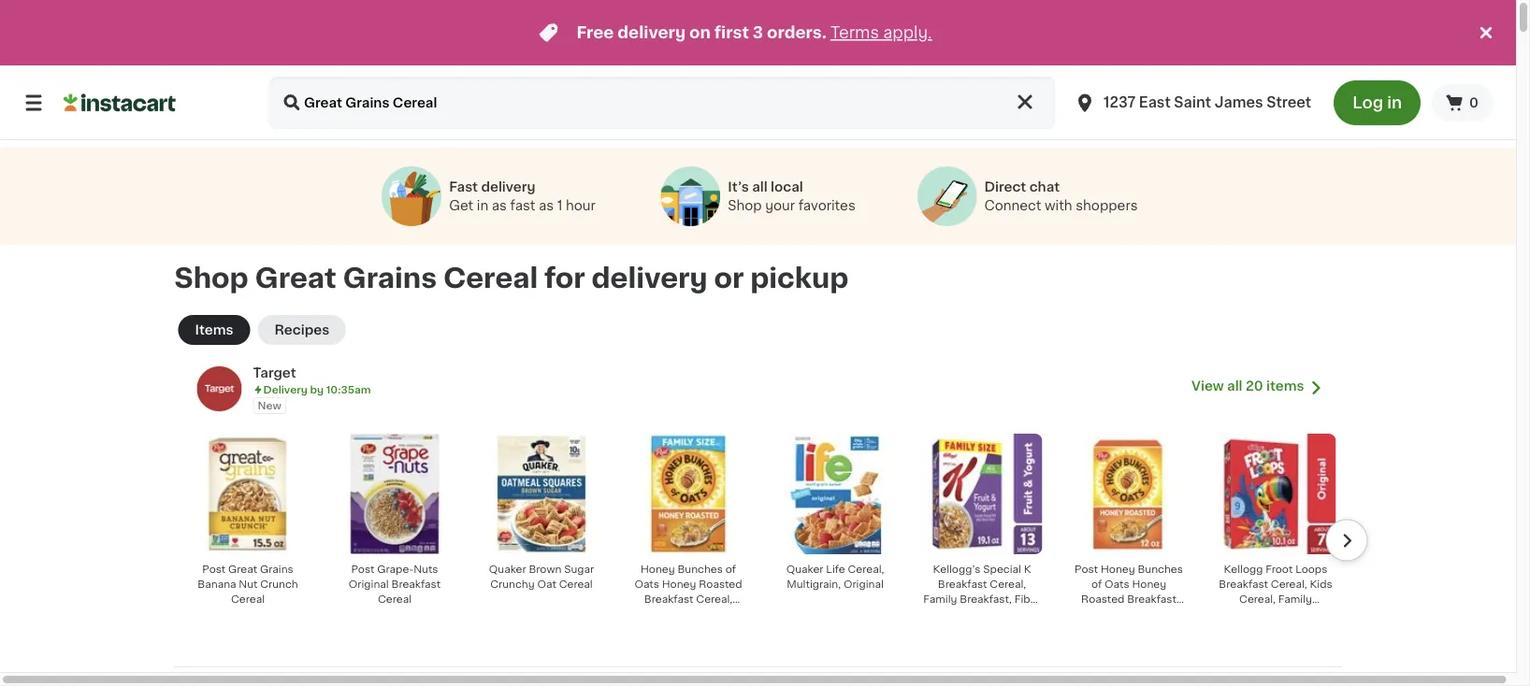 Task type: vqa. For each thing, say whether or not it's contained in the screenshot.
the 400
no



Task type: describe. For each thing, give the bounding box(es) containing it.
grain,
[[673, 609, 703, 620]]

instacart logo image
[[64, 92, 176, 114]]

grains for banana
[[260, 565, 294, 575]]

2 vertical spatial delivery
[[592, 265, 708, 291]]

cereal, inside honey bunches of oats honey roasted breakfast cereal, whole grain, family size
[[696, 594, 733, 605]]

fruit
[[979, 609, 1003, 620]]

it's
[[728, 181, 749, 194]]

view all 20 items
[[1192, 380, 1305, 393]]

delivery by 10:35am
[[263, 385, 371, 395]]

quaker brown sugar crunchy oat cereal image
[[481, 434, 602, 555]]

quaker brown sugar crunchy oat cereal button
[[476, 433, 608, 603]]

first
[[715, 25, 749, 41]]

multigrain,
[[787, 579, 841, 590]]

item carousel region
[[156, 426, 1368, 674]]

of inside post honey bunches of oats honey roasted breakfast cereal
[[1092, 579, 1102, 590]]

by
[[310, 385, 324, 395]]

saint
[[1175, 96, 1212, 109]]

family inside kellogg froot loops breakfast cereal, kids cereal, family breakfast, original
[[1279, 594, 1313, 605]]

james
[[1215, 96, 1264, 109]]

log in button
[[1334, 80, 1421, 125]]

post great grains banana nut crunch cereal
[[198, 565, 298, 605]]

post grape-nuts original breakfast cereal image
[[334, 434, 455, 555]]

post honey bunches of oats honey roasted breakfast cereal
[[1075, 565, 1184, 620]]

cereal inside post grape-nuts original breakfast cereal
[[378, 594, 412, 605]]

of inside honey bunches of oats honey roasted breakfast cereal, whole grain, family size
[[726, 565, 736, 575]]

special
[[984, 565, 1022, 575]]

on
[[690, 25, 711, 41]]

kellogg's
[[933, 565, 981, 575]]

recipes
[[275, 324, 330, 337]]

20
[[1246, 380, 1264, 393]]

terms apply. link
[[831, 25, 932, 41]]

quaker brown sugar crunchy oat cereal
[[489, 565, 594, 590]]

limited time offer region
[[0, 0, 1476, 65]]

items button
[[178, 315, 250, 345]]

post for post grape-nuts original breakfast cereal
[[351, 565, 375, 575]]

life
[[826, 565, 846, 575]]

post for post honey bunches of oats honey roasted breakfast cereal
[[1075, 565, 1099, 575]]

cereal inside 'quaker brown sugar crunchy oat cereal'
[[559, 579, 593, 590]]

1237 east saint james street button
[[1074, 77, 1312, 129]]

quaker life cereal, multigrain, original button
[[770, 433, 901, 603]]

kellogg's special k breakfast cereal, family breakfast, fiber cereal, fruit and yogurt
[[924, 565, 1041, 635]]

oats inside honey bunches of oats honey roasted breakfast cereal, whole grain, family size
[[635, 579, 660, 590]]

street
[[1267, 96, 1312, 109]]

nuts
[[414, 565, 438, 575]]

breakfast inside post honey bunches of oats honey roasted breakfast cereal
[[1128, 594, 1177, 605]]

breakfast inside post grape-nuts original breakfast cereal
[[392, 579, 441, 590]]

original inside kellogg froot loops breakfast cereal, kids cereal, family breakfast, original
[[1284, 609, 1324, 620]]

loops
[[1296, 565, 1328, 575]]

kellogg
[[1224, 565, 1263, 575]]

target show all 20 items element
[[253, 364, 1192, 383]]

k
[[1024, 565, 1031, 575]]

oat
[[537, 579, 557, 590]]

0 button
[[1433, 84, 1494, 122]]

breakfast, inside kellogg's special k breakfast cereal, family breakfast, fiber cereal, fruit and yogurt
[[960, 594, 1012, 605]]

nut
[[239, 579, 258, 590]]

kellogg's special k breakfast cereal, family breakfast, fiber cereal, fruit and yogurt image
[[922, 434, 1043, 555]]

post grape-nuts original breakfast cereal
[[349, 565, 441, 605]]

quaker life cereal, multigrain, original image
[[775, 434, 896, 555]]

and
[[1005, 609, 1025, 620]]

direct
[[985, 181, 1027, 194]]

recipes button
[[258, 315, 346, 345]]

fiber
[[1015, 594, 1041, 605]]

items
[[1267, 380, 1305, 393]]

original inside post grape-nuts original breakfast cereal
[[349, 579, 389, 590]]

0
[[1470, 96, 1479, 109]]

apply.
[[884, 25, 932, 41]]

post honey bunches of oats honey roasted breakfast cereal button
[[1063, 433, 1195, 620]]

east
[[1139, 96, 1171, 109]]

breakfast inside kellogg froot loops breakfast cereal, kids cereal, family breakfast, original
[[1219, 579, 1269, 590]]

quaker life cereal, multigrain, original
[[787, 565, 885, 590]]

post for post great grains banana nut crunch cereal
[[202, 565, 226, 575]]

honey bunches of oats honey roasted breakfast cereal, whole grain, family size button
[[623, 433, 755, 635]]

bunches inside honey bunches of oats honey roasted breakfast cereal, whole grain, family size
[[678, 565, 723, 575]]

kellogg froot loops breakfast cereal, kids cereal, family breakfast, original button
[[1210, 433, 1342, 620]]

breakfast inside kellogg's special k breakfast cereal, family breakfast, fiber cereal, fruit and yogurt
[[938, 579, 988, 590]]

kellogg's special k breakfast cereal, family breakfast, fiber cereal, fruit and yogurt button
[[916, 433, 1048, 635]]

new
[[258, 401, 281, 411]]

1237 east saint james street
[[1104, 96, 1312, 109]]

free
[[577, 25, 614, 41]]

crunchy
[[491, 579, 535, 590]]

breakfast inside honey bunches of oats honey roasted breakfast cereal, whole grain, family size
[[644, 594, 694, 605]]

Search field
[[269, 77, 1056, 129]]

cereal, inside quaker life cereal, multigrain, original
[[848, 565, 885, 575]]

froot
[[1266, 565, 1293, 575]]

bunches inside post honey bunches of oats honey roasted breakfast cereal
[[1138, 565, 1184, 575]]

1237 east saint james street button
[[1063, 77, 1323, 129]]

brown
[[529, 565, 562, 575]]

banana
[[198, 579, 236, 590]]

pickup
[[751, 265, 849, 291]]



Task type: locate. For each thing, give the bounding box(es) containing it.
grains inside "post great grains banana nut crunch cereal"
[[260, 565, 294, 575]]

kellogg froot loops breakfast cereal, kids cereal, family breakfast, original image
[[1216, 434, 1337, 555]]

fast delivery
[[449, 181, 536, 194]]

original
[[349, 579, 389, 590], [844, 579, 884, 590], [1284, 609, 1324, 620]]

0 vertical spatial grains
[[343, 265, 437, 291]]

great
[[255, 265, 336, 291], [228, 565, 257, 575]]

original inside quaker life cereal, multigrain, original
[[844, 579, 884, 590]]

cereal
[[443, 265, 538, 291], [559, 579, 593, 590], [231, 594, 265, 605], [378, 594, 412, 605], [1112, 609, 1146, 620]]

post great grains banana nut crunch cereal button
[[182, 433, 314, 618]]

0 vertical spatial roasted
[[699, 579, 743, 590]]

1 horizontal spatial family
[[924, 594, 958, 605]]

all
[[752, 181, 768, 194], [1228, 380, 1243, 393]]

2 horizontal spatial family
[[1279, 594, 1313, 605]]

None search field
[[269, 77, 1056, 129]]

roasted right fiber
[[1082, 594, 1125, 605]]

post inside post grape-nuts original breakfast cereal
[[351, 565, 375, 575]]

family down kellogg's
[[924, 594, 958, 605]]

free delivery on first 3 orders. terms apply.
[[577, 25, 932, 41]]

0 vertical spatial all
[[752, 181, 768, 194]]

0 horizontal spatial original
[[349, 579, 389, 590]]

breakfast,
[[960, 594, 1012, 605], [1229, 609, 1281, 620]]

view
[[1192, 380, 1224, 393]]

breakfast, up fruit
[[960, 594, 1012, 605]]

0 horizontal spatial quaker
[[489, 565, 526, 575]]

1 vertical spatial great
[[228, 565, 257, 575]]

0 horizontal spatial grains
[[260, 565, 294, 575]]

quaker inside 'quaker brown sugar crunchy oat cereal'
[[489, 565, 526, 575]]

family
[[924, 594, 958, 605], [1279, 594, 1313, 605], [706, 609, 740, 620]]

honey
[[641, 565, 675, 575], [1101, 565, 1136, 575], [662, 579, 697, 590], [1132, 579, 1167, 590]]

roasted
[[699, 579, 743, 590], [1082, 594, 1125, 605]]

breakfast, inside kellogg froot loops breakfast cereal, kids cereal, family breakfast, original
[[1229, 609, 1281, 620]]

yogurt
[[965, 624, 999, 635]]

breakfast
[[392, 579, 441, 590], [938, 579, 988, 590], [1219, 579, 1269, 590], [644, 594, 694, 605], [1128, 594, 1177, 605]]

target
[[253, 367, 296, 380]]

delivery
[[618, 25, 686, 41], [481, 181, 536, 194], [592, 265, 708, 291]]

delivery
[[263, 385, 308, 395]]

0 horizontal spatial breakfast,
[[960, 594, 1012, 605]]

1 horizontal spatial roasted
[[1082, 594, 1125, 605]]

log
[[1353, 95, 1384, 111]]

0 horizontal spatial bunches
[[678, 565, 723, 575]]

or
[[714, 265, 744, 291]]

direct chat
[[985, 181, 1060, 194]]

whole
[[638, 609, 670, 620]]

quaker
[[489, 565, 526, 575], [787, 565, 824, 575]]

local
[[771, 181, 803, 194]]

kellogg froot loops breakfast cereal, kids cereal, family breakfast, original
[[1219, 565, 1333, 620]]

quaker up crunchy
[[489, 565, 526, 575]]

0 horizontal spatial family
[[706, 609, 740, 620]]

1 vertical spatial of
[[1092, 579, 1102, 590]]

quaker for quaker life cereal, multigrain, original
[[787, 565, 824, 575]]

original down "kids"
[[1284, 609, 1324, 620]]

1 vertical spatial grains
[[260, 565, 294, 575]]

0 horizontal spatial of
[[726, 565, 736, 575]]

family inside honey bunches of oats honey roasted breakfast cereal, whole grain, family size
[[706, 609, 740, 620]]

orders.
[[767, 25, 827, 41]]

all for it's
[[752, 181, 768, 194]]

0 vertical spatial great
[[255, 265, 336, 291]]

1 horizontal spatial oats
[[1105, 579, 1130, 590]]

1 bunches from the left
[[678, 565, 723, 575]]

log in
[[1353, 95, 1403, 111]]

great up recipes
[[255, 265, 336, 291]]

bunches
[[678, 565, 723, 575], [1138, 565, 1184, 575]]

2 horizontal spatial original
[[1284, 609, 1324, 620]]

roasted inside post honey bunches of oats honey roasted breakfast cereal
[[1082, 594, 1125, 605]]

terms
[[831, 25, 879, 41]]

bunches down post honey bunches of oats honey roasted breakfast cereal image
[[1138, 565, 1184, 575]]

1 horizontal spatial bunches
[[1138, 565, 1184, 575]]

3 post from the left
[[1075, 565, 1099, 575]]

cereal,
[[848, 565, 885, 575], [990, 579, 1027, 590], [1271, 579, 1308, 590], [696, 594, 733, 605], [1240, 594, 1276, 605], [940, 609, 977, 620]]

grains
[[343, 265, 437, 291], [260, 565, 294, 575]]

post right k
[[1075, 565, 1099, 575]]

oats inside post honey bunches of oats honey roasted breakfast cereal
[[1105, 579, 1130, 590]]

grains for cereal
[[343, 265, 437, 291]]

2 horizontal spatial post
[[1075, 565, 1099, 575]]

cereal, down froot
[[1271, 579, 1308, 590]]

shop
[[174, 265, 249, 291]]

roasted inside honey bunches of oats honey roasted breakfast cereal, whole grain, family size
[[699, 579, 743, 590]]

of
[[726, 565, 736, 575], [1092, 579, 1102, 590]]

original down grape-
[[349, 579, 389, 590]]

1 horizontal spatial post
[[351, 565, 375, 575]]

for
[[545, 265, 585, 291]]

post
[[202, 565, 226, 575], [351, 565, 375, 575], [1075, 565, 1099, 575]]

0 vertical spatial breakfast,
[[960, 594, 1012, 605]]

0 horizontal spatial post
[[202, 565, 226, 575]]

great inside "post great grains banana nut crunch cereal"
[[228, 565, 257, 575]]

0 horizontal spatial all
[[752, 181, 768, 194]]

post left grape-
[[351, 565, 375, 575]]

family right grain,
[[706, 609, 740, 620]]

items
[[195, 324, 233, 337]]

quaker inside quaker life cereal, multigrain, original
[[787, 565, 824, 575]]

1 horizontal spatial quaker
[[787, 565, 824, 575]]

1 horizontal spatial all
[[1228, 380, 1243, 393]]

delivery for fast
[[481, 181, 536, 194]]

in
[[1388, 95, 1403, 111]]

0 horizontal spatial oats
[[635, 579, 660, 590]]

oats up whole
[[635, 579, 660, 590]]

delivery left on
[[618, 25, 686, 41]]

crunch
[[260, 579, 298, 590]]

cereal, right life
[[848, 565, 885, 575]]

1 post from the left
[[202, 565, 226, 575]]

great up nut on the left bottom
[[228, 565, 257, 575]]

all right it's
[[752, 181, 768, 194]]

1 quaker from the left
[[489, 565, 526, 575]]

2 bunches from the left
[[1138, 565, 1184, 575]]

cereal, down the kellogg
[[1240, 594, 1276, 605]]

post grape-nuts original breakfast cereal button
[[329, 433, 461, 618]]

family inside kellogg's special k breakfast cereal, family breakfast, fiber cereal, fruit and yogurt
[[924, 594, 958, 605]]

cereal, up yogurt
[[940, 609, 977, 620]]

1 horizontal spatial original
[[844, 579, 884, 590]]

oats
[[635, 579, 660, 590], [1105, 579, 1130, 590]]

1 horizontal spatial of
[[1092, 579, 1102, 590]]

honey bunches of oats honey roasted breakfast cereal, whole grain, family size image
[[628, 434, 749, 555]]

3
[[753, 25, 764, 41]]

post inside "post great grains banana nut crunch cereal"
[[202, 565, 226, 575]]

cereal inside "post great grains banana nut crunch cereal"
[[231, 594, 265, 605]]

roasted up grain,
[[699, 579, 743, 590]]

chat
[[1030, 181, 1060, 194]]

honey bunches of oats honey roasted breakfast cereal, whole grain, family size
[[635, 565, 743, 635]]

all for view
[[1228, 380, 1243, 393]]

fast
[[449, 181, 478, 194]]

1 horizontal spatial grains
[[343, 265, 437, 291]]

great for shop
[[255, 265, 336, 291]]

1 vertical spatial delivery
[[481, 181, 536, 194]]

delivery for free
[[618, 25, 686, 41]]

delivery left or
[[592, 265, 708, 291]]

delivery right fast
[[481, 181, 536, 194]]

1 horizontal spatial breakfast,
[[1229, 609, 1281, 620]]

post honey bunches of oats honey roasted breakfast cereal image
[[1069, 434, 1190, 555]]

1237
[[1104, 96, 1136, 109]]

oats down post honey bunches of oats honey roasted breakfast cereal image
[[1105, 579, 1130, 590]]

2 post from the left
[[351, 565, 375, 575]]

it's all local
[[728, 181, 803, 194]]

kids
[[1310, 579, 1333, 590]]

great for post
[[228, 565, 257, 575]]

2 oats from the left
[[1105, 579, 1130, 590]]

post inside post honey bunches of oats honey roasted breakfast cereal
[[1075, 565, 1099, 575]]

0 horizontal spatial roasted
[[699, 579, 743, 590]]

1 vertical spatial breakfast,
[[1229, 609, 1281, 620]]

1 vertical spatial all
[[1228, 380, 1243, 393]]

all left 20
[[1228, 380, 1243, 393]]

sugar
[[564, 565, 594, 575]]

post up banana
[[202, 565, 226, 575]]

size
[[678, 624, 699, 635]]

0 vertical spatial delivery
[[618, 25, 686, 41]]

1 vertical spatial roasted
[[1082, 594, 1125, 605]]

10:35am
[[326, 385, 371, 395]]

cereal, up grain,
[[696, 594, 733, 605]]

original down life
[[844, 579, 884, 590]]

quaker up multigrain,
[[787, 565, 824, 575]]

post great grains banana nut crunch cereal image
[[188, 434, 308, 555]]

1 oats from the left
[[635, 579, 660, 590]]

cereal, down special
[[990, 579, 1027, 590]]

breakfast, down the kellogg
[[1229, 609, 1281, 620]]

family down "kids"
[[1279, 594, 1313, 605]]

0 vertical spatial of
[[726, 565, 736, 575]]

bunches up grain,
[[678, 565, 723, 575]]

quaker for quaker brown sugar crunchy oat cereal
[[489, 565, 526, 575]]

2 quaker from the left
[[787, 565, 824, 575]]

delivery inside limited time offer region
[[618, 25, 686, 41]]

shop great grains cereal for delivery or pickup
[[174, 265, 849, 291]]

cereal inside post honey bunches of oats honey roasted breakfast cereal
[[1112, 609, 1146, 620]]

grape-
[[377, 565, 414, 575]]



